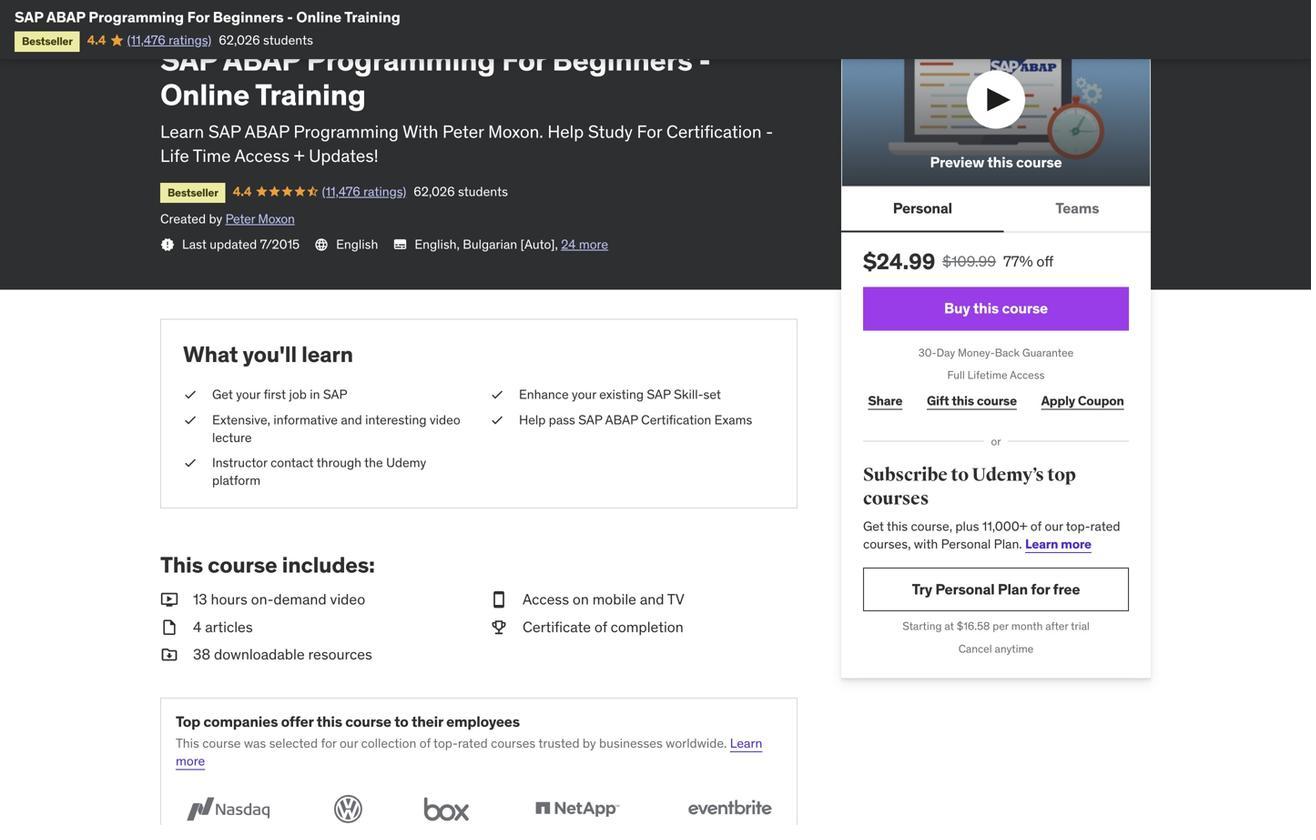 Task type: vqa. For each thing, say whether or not it's contained in the screenshot.
was
yes



Task type: locate. For each thing, give the bounding box(es) containing it.
get your first job in sap
[[212, 387, 347, 403]]

abap for sap abap programming for beginners - online training
[[46, 8, 85, 26]]

0 horizontal spatial learn more
[[176, 736, 762, 770]]

peter up last updated 7/2015
[[225, 211, 255, 227]]

1 vertical spatial rated
[[458, 736, 488, 752]]

students up english, bulgarian
[[458, 183, 508, 200]]

0 vertical spatial help
[[548, 121, 584, 143]]

1 horizontal spatial to
[[951, 465, 969, 487]]

(11,476 down the office on the left of the page
[[127, 32, 166, 48]]

1 horizontal spatial for
[[502, 42, 546, 78]]

of
[[1031, 519, 1042, 535], [595, 618, 607, 637], [420, 736, 431, 752]]

this for get
[[887, 519, 908, 535]]

1 horizontal spatial your
[[572, 387, 596, 403]]

this up 13
[[160, 552, 203, 579]]

share
[[868, 393, 903, 409]]

0 horizontal spatial by
[[209, 211, 222, 227]]

buy this course button
[[863, 287, 1129, 331]]

0 vertical spatial top-
[[1066, 519, 1091, 535]]

video for extensive, informative and interesting video lecture
[[430, 412, 460, 428]]

your for first
[[236, 387, 261, 403]]

xsmall image
[[160, 237, 175, 252], [183, 411, 198, 429]]

0 horizontal spatial for
[[321, 736, 337, 752]]

access up "certificate"
[[523, 590, 569, 609]]

$109.99
[[943, 252, 996, 271]]

help inside the sap abap programming for beginners - online training learn sap abap programming with peter moxon. help study for certification - life time access + updates!
[[548, 121, 584, 143]]

0 horizontal spatial to
[[394, 713, 409, 732]]

what you'll learn
[[183, 341, 353, 368]]

instructor
[[212, 455, 267, 471]]

1 horizontal spatial by
[[583, 736, 596, 752]]

2 vertical spatial more
[[176, 753, 205, 770]]

with
[[914, 536, 938, 553]]

0 vertical spatial courses
[[863, 488, 929, 510]]

small image left 38
[[160, 645, 178, 666]]

ratings) down the office on the left of the page
[[169, 32, 212, 48]]

learn more link down the employees
[[176, 736, 762, 770]]

updates!
[[309, 145, 379, 167]]

contact
[[271, 455, 314, 471]]

abap for sap abap programming for beginners - online training learn sap abap programming with peter moxon. help study for certification - life time access + updates!
[[223, 42, 300, 78]]

1 vertical spatial peter
[[225, 211, 255, 227]]

and left 'tv'
[[640, 590, 664, 609]]

1 horizontal spatial access
[[523, 590, 569, 609]]

buy
[[944, 299, 970, 318]]

online inside the sap abap programming for beginners - online training learn sap abap programming with peter moxon. help study for certification - life time access + updates!
[[160, 77, 250, 113]]

(11,476 ratings) down updates!
[[322, 183, 406, 200]]

1 vertical spatial bestseller
[[168, 186, 218, 200]]

0 vertical spatial peter
[[443, 121, 484, 143]]

get inside get this course, plus 11,000+ of our top-rated courses, with personal plan.
[[863, 519, 884, 535]]

this inside button
[[973, 299, 999, 318]]

(11,476 ratings) down the office on the left of the page
[[127, 32, 212, 48]]

moxon.
[[488, 121, 543, 143]]

course up teams
[[1016, 153, 1062, 172]]

xsmall image left extensive,
[[183, 411, 198, 429]]

courses down the subscribe on the bottom of page
[[863, 488, 929, 510]]

more right 24
[[579, 236, 608, 252]]

full
[[948, 368, 965, 382]]

time
[[193, 145, 231, 167]]

0 vertical spatial training
[[344, 8, 401, 26]]

0 vertical spatial learn more link
[[1025, 536, 1092, 553]]

beginners left sap link
[[213, 8, 284, 26]]

$24.99 $109.99 77% off
[[863, 248, 1054, 275]]

your
[[236, 387, 261, 403], [572, 387, 596, 403]]

downloadable
[[214, 646, 305, 664]]

more down top
[[176, 753, 205, 770]]

access left + on the left
[[235, 145, 290, 167]]

of down their
[[420, 736, 431, 752]]

learn right worldwide.
[[730, 736, 762, 752]]

0 horizontal spatial 62,026 students
[[219, 32, 313, 48]]

our down top companies offer this course to their employees
[[340, 736, 358, 752]]

1 vertical spatial top-
[[434, 736, 458, 752]]

13 hours on-demand video
[[193, 590, 365, 609]]

coupon
[[1078, 393, 1124, 409]]

1 vertical spatial our
[[340, 736, 358, 752]]

you'll
[[243, 341, 297, 368]]

try personal plan for free link
[[863, 568, 1129, 612]]

1 horizontal spatial top-
[[1066, 519, 1091, 535]]

1 horizontal spatial rated
[[1090, 519, 1120, 535]]

training right sap link
[[344, 8, 401, 26]]

day
[[937, 346, 955, 360]]

netapp image
[[525, 793, 630, 826]]

0 horizontal spatial learn more link
[[176, 736, 762, 770]]

of down access on mobile and tv
[[595, 618, 607, 637]]

help down enhance
[[519, 412, 546, 428]]

1 horizontal spatial 62,026
[[414, 183, 455, 200]]

life
[[160, 145, 189, 167]]

course up back at the right top of page
[[1002, 299, 1048, 318]]

your for existing
[[572, 387, 596, 403]]

1 vertical spatial -
[[699, 42, 711, 78]]

top- down 'top'
[[1066, 519, 1091, 535]]

1 horizontal spatial get
[[863, 519, 884, 535]]

1 your from the left
[[236, 387, 261, 403]]

students down sap link
[[263, 32, 313, 48]]

volkswagen image
[[328, 793, 368, 826]]

by
[[209, 211, 222, 227], [583, 736, 596, 752]]

62,026 down "with" on the top left of the page
[[414, 183, 455, 200]]

sap link
[[294, 9, 319, 32]]

eventbrite image
[[677, 793, 782, 826]]

office
[[160, 12, 197, 28]]

by up updated
[[209, 211, 222, 227]]

xsmall image left last
[[160, 237, 175, 252]]

1 vertical spatial get
[[863, 519, 884, 535]]

office productivity
[[160, 12, 272, 28]]

2 horizontal spatial learn
[[1025, 536, 1058, 553]]

2 vertical spatial for
[[637, 121, 662, 143]]

learn more link up free
[[1025, 536, 1092, 553]]

0 horizontal spatial peter
[[225, 211, 255, 227]]

0 vertical spatial ratings)
[[169, 32, 212, 48]]

1 horizontal spatial peter
[[443, 121, 484, 143]]

to up collection
[[394, 713, 409, 732]]

0 horizontal spatial beginners
[[213, 8, 284, 26]]

0 horizontal spatial and
[[341, 412, 362, 428]]

0 vertical spatial learn more
[[1025, 536, 1092, 553]]

1 horizontal spatial learn
[[730, 736, 762, 752]]

video right interesting
[[430, 412, 460, 428]]

1 vertical spatial more
[[1061, 536, 1092, 553]]

programming for sap abap programming for beginners - online training
[[89, 8, 184, 26]]

beginners for sap abap programming for beginners - online training learn sap abap programming with peter moxon. help study for certification - life time access + updates!
[[552, 42, 693, 78]]

1 vertical spatial of
[[595, 618, 607, 637]]

was
[[244, 736, 266, 752]]

learn
[[160, 121, 204, 143], [1025, 536, 1058, 553], [730, 736, 762, 752]]

1 vertical spatial students
[[458, 183, 508, 200]]

for
[[1031, 581, 1050, 599], [321, 736, 337, 752]]

0 horizontal spatial our
[[340, 736, 358, 752]]

this right the "gift"
[[952, 393, 974, 409]]

xsmall image
[[275, 14, 290, 28], [322, 14, 337, 28], [183, 386, 198, 404], [490, 386, 504, 404], [490, 411, 504, 429], [183, 454, 198, 472]]

1 vertical spatial this
[[176, 736, 199, 752]]

personal down preview
[[893, 199, 952, 218]]

62,026 students down productivity
[[219, 32, 313, 48]]

this
[[160, 552, 203, 579], [176, 736, 199, 752]]

0 vertical spatial learn
[[160, 121, 204, 143]]

training inside the sap abap programming for beginners - online training learn sap abap programming with peter moxon. help study for certification - life time access + updates!
[[255, 77, 366, 113]]

for for sap abap programming for beginners - online training learn sap abap programming with peter moxon. help study for certification - life time access + updates!
[[502, 42, 546, 78]]

this for buy
[[973, 299, 999, 318]]

includes:
[[282, 552, 375, 579]]

back
[[995, 346, 1020, 360]]

this right offer
[[317, 713, 342, 732]]

0 vertical spatial 62,026 students
[[219, 32, 313, 48]]

beginners up the 'study'
[[552, 42, 693, 78]]

interesting
[[365, 412, 427, 428]]

learn more for top companies offer this course to their employees
[[176, 736, 762, 770]]

$16.58
[[957, 620, 990, 634]]

this for gift
[[952, 393, 974, 409]]

13
[[193, 590, 207, 609]]

learn more up free
[[1025, 536, 1092, 553]]

0 horizontal spatial top-
[[434, 736, 458, 752]]

0 horizontal spatial learn
[[160, 121, 204, 143]]

1 horizontal spatial courses
[[863, 488, 929, 510]]

1 horizontal spatial online
[[296, 8, 342, 26]]

their
[[412, 713, 443, 732]]

0 horizontal spatial 62,026
[[219, 32, 260, 48]]

0 vertical spatial (11,476
[[127, 32, 166, 48]]

xsmall image for instructor contact through the udemy platform
[[183, 454, 198, 472]]

courses inside 'subscribe to udemy's top courses'
[[863, 488, 929, 510]]

articles
[[205, 618, 253, 637]]

more for subscribe to udemy's top courses
[[1061, 536, 1092, 553]]

xsmall image left sap link
[[275, 14, 290, 28]]

our right 11,000+
[[1045, 519, 1063, 535]]

for left free
[[1031, 581, 1050, 599]]

your up extensive,
[[236, 387, 261, 403]]

0 vertical spatial of
[[1031, 519, 1042, 535]]

learn up life
[[160, 121, 204, 143]]

gift this course link
[[922, 383, 1022, 420]]

last updated 7/2015
[[182, 236, 300, 252]]

learn for top companies offer this course to their employees
[[730, 736, 762, 752]]

ratings) down updates!
[[363, 183, 406, 200]]

1 vertical spatial (11,476
[[322, 183, 360, 200]]

to
[[951, 465, 969, 487], [394, 713, 409, 732]]

to left udemy's
[[951, 465, 969, 487]]

course inside button
[[1016, 153, 1062, 172]]

programming
[[89, 8, 184, 26], [307, 42, 496, 78], [294, 121, 399, 143]]

0 horizontal spatial access
[[235, 145, 290, 167]]

0 horizontal spatial (11,476 ratings)
[[127, 32, 212, 48]]

1 horizontal spatial learn more link
[[1025, 536, 1092, 553]]

1 horizontal spatial learn more
[[1025, 536, 1092, 553]]

2 your from the left
[[572, 387, 596, 403]]

xsmall image left 'instructor'
[[183, 454, 198, 472]]

xsmall image left pass
[[490, 411, 504, 429]]

study
[[588, 121, 633, 143]]

beginners inside the sap abap programming for beginners - online training learn sap abap programming with peter moxon. help study for certification - life time access + updates!
[[552, 42, 693, 78]]

courses,
[[863, 536, 911, 553]]

personal inside get this course, plus 11,000+ of our top-rated courses, with personal plan.
[[941, 536, 991, 553]]

1 vertical spatial learn
[[1025, 536, 1058, 553]]

more up free
[[1061, 536, 1092, 553]]

small image down small icon
[[490, 618, 508, 638]]

1 vertical spatial programming
[[307, 42, 496, 78]]

learn more down the employees
[[176, 736, 762, 770]]

0 vertical spatial rated
[[1090, 519, 1120, 535]]

62,026
[[219, 32, 260, 48], [414, 183, 455, 200]]

employees
[[446, 713, 520, 732]]

courses
[[863, 488, 929, 510], [491, 736, 536, 752]]

anytime
[[995, 642, 1034, 656]]

preview this course button
[[841, 13, 1151, 187]]

video
[[430, 412, 460, 428], [330, 590, 365, 609]]

tab list containing personal
[[841, 187, 1151, 232]]

xsmall image for enhance your existing sap skill-set
[[490, 386, 504, 404]]

1 horizontal spatial (11,476
[[322, 183, 360, 200]]

0 vertical spatial to
[[951, 465, 969, 487]]

0 horizontal spatial -
[[287, 8, 293, 26]]

(11,476 down updates!
[[322, 183, 360, 200]]

xsmall image for extensive,
[[183, 411, 198, 429]]

online
[[296, 8, 342, 26], [160, 77, 250, 113]]

learn more
[[1025, 536, 1092, 553], [176, 736, 762, 770]]

closed captions image
[[393, 237, 407, 252]]

for for sap abap programming for beginners - online training
[[187, 8, 210, 26]]

1 horizontal spatial beginners
[[552, 42, 693, 78]]

this inside get this course, plus 11,000+ of our top-rated courses, with personal plan.
[[887, 519, 908, 535]]

xsmall image left enhance
[[490, 386, 504, 404]]

0 vertical spatial get
[[212, 387, 233, 403]]

online up the time
[[160, 77, 250, 113]]

1 horizontal spatial -
[[699, 42, 711, 78]]

-
[[287, 8, 293, 26], [699, 42, 711, 78], [766, 121, 773, 143]]

1 vertical spatial for
[[502, 42, 546, 78]]

this right preview
[[987, 153, 1013, 172]]

online right productivity
[[296, 8, 342, 26]]

of right 11,000+
[[1031, 519, 1042, 535]]

access down back at the right top of page
[[1010, 368, 1045, 382]]

0 vertical spatial students
[[263, 32, 313, 48]]

the
[[364, 455, 383, 471]]

2 vertical spatial -
[[766, 121, 773, 143]]

extensive, informative and interesting video lecture
[[212, 412, 460, 446]]

xsmall image down what
[[183, 386, 198, 404]]

learn inside "link"
[[730, 736, 762, 752]]

off
[[1037, 252, 1054, 271]]

with
[[403, 121, 438, 143]]

1 vertical spatial to
[[394, 713, 409, 732]]

courses down the employees
[[491, 736, 536, 752]]

starting at $16.58 per month after trial cancel anytime
[[903, 620, 1090, 656]]

bestseller
[[22, 34, 73, 48], [168, 186, 218, 200]]

small image left 4
[[160, 618, 178, 638]]

0 vertical spatial our
[[1045, 519, 1063, 535]]

by right trusted on the bottom left of page
[[583, 736, 596, 752]]

get for get this course, plus 11,000+ of our top-rated courses, with personal plan.
[[863, 519, 884, 535]]

set
[[703, 387, 721, 403]]

0 vertical spatial 62,026
[[219, 32, 260, 48]]

0 horizontal spatial courses
[[491, 736, 536, 752]]

certificate
[[523, 618, 591, 637]]

1 horizontal spatial bestseller
[[168, 186, 218, 200]]

top- down their
[[434, 736, 458, 752]]

0 vertical spatial for
[[187, 8, 210, 26]]

and left interesting
[[341, 412, 362, 428]]

$24.99
[[863, 248, 935, 275]]

office productivity link
[[160, 9, 272, 32]]

1 vertical spatial help
[[519, 412, 546, 428]]

rated
[[1090, 519, 1120, 535], [458, 736, 488, 752]]

2 vertical spatial of
[[420, 736, 431, 752]]

training up + on the left
[[255, 77, 366, 113]]

small image for 13
[[160, 590, 178, 610]]

1 horizontal spatial and
[[640, 590, 664, 609]]

video inside extensive, informative and interesting video lecture
[[430, 412, 460, 428]]

2 horizontal spatial of
[[1031, 519, 1042, 535]]

our inside get this course, plus 11,000+ of our top-rated courses, with personal plan.
[[1045, 519, 1063, 535]]

this down top
[[176, 736, 199, 752]]

video down includes: at the bottom left of page
[[330, 590, 365, 609]]

get up extensive,
[[212, 387, 233, 403]]

1 horizontal spatial our
[[1045, 519, 1063, 535]]

english
[[336, 236, 378, 252]]

personal up $16.58
[[935, 581, 995, 599]]

or
[[991, 435, 1001, 449]]

for down top companies offer this course to their employees
[[321, 736, 337, 752]]

learn more link for subscribe to udemy's top courses
[[1025, 536, 1092, 553]]

learn right "plan."
[[1025, 536, 1058, 553]]

free
[[1053, 581, 1080, 599]]

small image left 13
[[160, 590, 178, 610]]

1 vertical spatial video
[[330, 590, 365, 609]]

learn more link for top companies offer this course to their employees
[[176, 736, 762, 770]]

xsmall image for last
[[160, 237, 175, 252]]

0 vertical spatial beginners
[[213, 8, 284, 26]]

0 horizontal spatial ratings)
[[169, 32, 212, 48]]

certificate of completion
[[523, 618, 684, 637]]

platform
[[212, 473, 261, 489]]

0 vertical spatial -
[[287, 8, 293, 26]]

peter right "with" on the top left of the page
[[443, 121, 484, 143]]

personal down the plus
[[941, 536, 991, 553]]

0 vertical spatial by
[[209, 211, 222, 227]]

get up the courses,
[[863, 519, 884, 535]]

enhance your existing sap skill-set
[[519, 387, 721, 403]]

get
[[212, 387, 233, 403], [863, 519, 884, 535]]

this up the courses,
[[887, 519, 908, 535]]

1 horizontal spatial help
[[548, 121, 584, 143]]

learn
[[302, 341, 353, 368]]

your up pass
[[572, 387, 596, 403]]

1 vertical spatial certification
[[641, 412, 711, 428]]

0 vertical spatial access
[[235, 145, 290, 167]]

62,026 down productivity
[[219, 32, 260, 48]]

1 vertical spatial learn more
[[176, 736, 762, 770]]

62,026 students up english, bulgarian
[[414, 183, 508, 200]]

this inside button
[[987, 153, 1013, 172]]

(11,476
[[127, 32, 166, 48], [322, 183, 360, 200]]

this right buy
[[973, 299, 999, 318]]

0 vertical spatial xsmall image
[[160, 237, 175, 252]]

,
[[555, 236, 558, 252]]

0 vertical spatial this
[[160, 552, 203, 579]]

small image
[[160, 590, 178, 610], [160, 618, 178, 638], [490, 618, 508, 638], [160, 645, 178, 666]]

preview this course
[[930, 153, 1062, 172]]

tv
[[667, 590, 685, 609]]

help left the 'study'
[[548, 121, 584, 143]]

tab list
[[841, 187, 1151, 232]]

peter
[[443, 121, 484, 143], [225, 211, 255, 227]]

companies
[[203, 713, 278, 732]]

programming for sap abap programming for beginners - online training learn sap abap programming with peter moxon. help study for certification - life time access + updates!
[[307, 42, 496, 78]]



Task type: describe. For each thing, give the bounding box(es) containing it.
course inside button
[[1002, 299, 1048, 318]]

preview
[[930, 153, 984, 172]]

small image for 38
[[160, 645, 178, 666]]

xsmall image for help pass sap abap certification exams
[[490, 411, 504, 429]]

access inside the sap abap programming for beginners - online training learn sap abap programming with peter moxon. help study for certification - life time access + updates!
[[235, 145, 290, 167]]

38 downloadable resources
[[193, 646, 372, 664]]

try
[[912, 581, 932, 599]]

1 vertical spatial (11,476 ratings)
[[322, 183, 406, 200]]

course down lifetime
[[977, 393, 1017, 409]]

top
[[176, 713, 200, 732]]

course up hours
[[208, 552, 277, 579]]

udemy
[[386, 455, 426, 471]]

1 horizontal spatial of
[[595, 618, 607, 637]]

mobile
[[593, 590, 636, 609]]

sap abap programming for beginners - online training learn sap abap programming with peter moxon. help study for certification - life time access + updates!
[[160, 42, 773, 167]]

learn for subscribe to udemy's top courses
[[1025, 536, 1058, 553]]

1 horizontal spatial ratings)
[[363, 183, 406, 200]]

this for this course includes:
[[160, 552, 203, 579]]

course,
[[911, 519, 953, 535]]

xsmall image for get your first job in sap
[[183, 386, 198, 404]]

plan
[[998, 581, 1028, 599]]

sap abap programming for beginners - online training
[[15, 8, 401, 26]]

worldwide.
[[666, 736, 727, 752]]

on-
[[251, 590, 274, 609]]

0 vertical spatial bestseller
[[22, 34, 73, 48]]

this for preview
[[987, 153, 1013, 172]]

existing
[[599, 387, 644, 403]]

this course was selected for our collection of top-rated courses trusted by businesses worldwide.
[[176, 736, 727, 752]]

last
[[182, 236, 207, 252]]

1 vertical spatial 62,026
[[414, 183, 455, 200]]

beginners for sap abap programming for beginners - online training
[[213, 8, 284, 26]]

77%
[[1003, 252, 1033, 271]]

1 horizontal spatial more
[[579, 236, 608, 252]]

apply coupon
[[1041, 393, 1124, 409]]

small image for 4
[[160, 618, 178, 638]]

demand
[[274, 590, 327, 609]]

2 vertical spatial personal
[[935, 581, 995, 599]]

completion
[[611, 618, 684, 637]]

course down companies
[[202, 736, 241, 752]]

access on mobile and tv
[[523, 590, 685, 609]]

sap abap link
[[341, 9, 401, 32]]

1 vertical spatial and
[[640, 590, 664, 609]]

cancel
[[959, 642, 992, 656]]

course up collection
[[345, 713, 391, 732]]

on
[[573, 590, 589, 609]]

0 horizontal spatial of
[[420, 736, 431, 752]]

top
[[1047, 465, 1076, 487]]

apply
[[1041, 393, 1075, 409]]

0 horizontal spatial 4.4
[[87, 32, 106, 48]]

small image for certificate
[[490, 618, 508, 638]]

course language image
[[314, 237, 329, 252]]

first
[[264, 387, 286, 403]]

[auto]
[[520, 236, 555, 252]]

peter inside the sap abap programming for beginners - online training learn sap abap programming with peter moxon. help study for certification - life time access + updates!
[[443, 121, 484, 143]]

share button
[[863, 383, 908, 420]]

pass
[[549, 412, 575, 428]]

subscribe
[[863, 465, 948, 487]]

apply coupon button
[[1036, 383, 1129, 420]]

xsmall image right sap link
[[322, 14, 337, 28]]

more for top companies offer this course to their employees
[[176, 753, 205, 770]]

2 horizontal spatial for
[[637, 121, 662, 143]]

2 vertical spatial programming
[[294, 121, 399, 143]]

plus
[[956, 519, 979, 535]]

udemy's
[[972, 465, 1044, 487]]

extensive,
[[212, 412, 270, 428]]

resources
[[308, 646, 372, 664]]

personal inside button
[[893, 199, 952, 218]]

1 vertical spatial for
[[321, 736, 337, 752]]

enhance
[[519, 387, 569, 403]]

1 vertical spatial by
[[583, 736, 596, 752]]

month
[[1011, 620, 1043, 634]]

24 more button
[[561, 236, 608, 253]]

to inside 'subscribe to udemy's top courses'
[[951, 465, 969, 487]]

certification inside the sap abap programming for beginners - online training learn sap abap programming with peter moxon. help study for certification - life time access + updates!
[[666, 121, 762, 143]]

get this course, plus 11,000+ of our top-rated courses, with personal plan.
[[863, 519, 1120, 553]]

nasdaq image
[[176, 793, 280, 826]]

0 horizontal spatial (11,476
[[127, 32, 166, 48]]

trial
[[1071, 620, 1090, 634]]

box image
[[416, 793, 477, 826]]

informative
[[274, 412, 338, 428]]

help pass sap abap certification exams
[[519, 412, 752, 428]]

instructor contact through the udemy platform
[[212, 455, 426, 489]]

- for sap abap programming for beginners - online training learn sap abap programming with peter moxon. help study for certification - life time access + updates!
[[699, 42, 711, 78]]

4
[[193, 618, 202, 637]]

training for sap abap programming for beginners - online training learn sap abap programming with peter moxon. help study for certification - life time access + updates!
[[255, 77, 366, 113]]

1 horizontal spatial students
[[458, 183, 508, 200]]

top- inside get this course, plus 11,000+ of our top-rated courses, with personal plan.
[[1066, 519, 1091, 535]]

subscribe to udemy's top courses
[[863, 465, 1076, 510]]

offer
[[281, 713, 314, 732]]

0 horizontal spatial rated
[[458, 736, 488, 752]]

small image
[[490, 590, 508, 610]]

after
[[1046, 620, 1069, 634]]

0 vertical spatial (11,476 ratings)
[[127, 32, 212, 48]]

1 horizontal spatial 4.4
[[233, 183, 252, 200]]

teams
[[1056, 199, 1099, 218]]

abap for sap abap
[[368, 12, 401, 28]]

moxon
[[258, 211, 295, 227]]

created
[[160, 211, 206, 227]]

of inside get this course, plus 11,000+ of our top-rated courses, with personal plan.
[[1031, 519, 1042, 535]]

38
[[193, 646, 210, 664]]

online for sap abap programming for beginners - online training
[[296, 8, 342, 26]]

guarantee
[[1022, 346, 1074, 360]]

plan.
[[994, 536, 1022, 553]]

learn more for subscribe to udemy's top courses
[[1025, 536, 1092, 553]]

training for sap abap programming for beginners - online training
[[344, 8, 401, 26]]

gift this course
[[927, 393, 1017, 409]]

this course includes:
[[160, 552, 375, 579]]

per
[[993, 620, 1009, 634]]

+
[[294, 145, 305, 167]]

businesses
[[599, 736, 663, 752]]

- for sap abap programming for beginners - online training
[[287, 8, 293, 26]]

1 horizontal spatial for
[[1031, 581, 1050, 599]]

11,000+
[[982, 519, 1028, 535]]

through
[[317, 455, 362, 471]]

top companies offer this course to their employees
[[176, 713, 520, 732]]

access inside 30-day money-back guarantee full lifetime access
[[1010, 368, 1045, 382]]

skill-
[[674, 387, 703, 403]]

2 horizontal spatial -
[[766, 121, 773, 143]]

30-day money-back guarantee full lifetime access
[[919, 346, 1074, 382]]

collection
[[361, 736, 416, 752]]

and inside extensive, informative and interesting video lecture
[[341, 412, 362, 428]]

0 horizontal spatial help
[[519, 412, 546, 428]]

learn inside the sap abap programming for beginners - online training learn sap abap programming with peter moxon. help study for certification - life time access + updates!
[[160, 121, 204, 143]]

personal button
[[841, 187, 1004, 231]]

24
[[561, 236, 576, 252]]

30-
[[919, 346, 937, 360]]

try personal plan for free
[[912, 581, 1080, 599]]

online for sap abap programming for beginners - online training learn sap abap programming with peter moxon. help study for certification - life time access + updates!
[[160, 77, 250, 113]]

money-
[[958, 346, 995, 360]]

gift
[[927, 393, 949, 409]]

video for 13 hours on-demand video
[[330, 590, 365, 609]]

created by peter moxon
[[160, 211, 295, 227]]

get for get your first job in sap
[[212, 387, 233, 403]]

this for this course was selected for our collection of top-rated courses trusted by businesses worldwide.
[[176, 736, 199, 752]]

1 horizontal spatial 62,026 students
[[414, 183, 508, 200]]

rated inside get this course, plus 11,000+ of our top-rated courses, with personal plan.
[[1090, 519, 1120, 535]]



